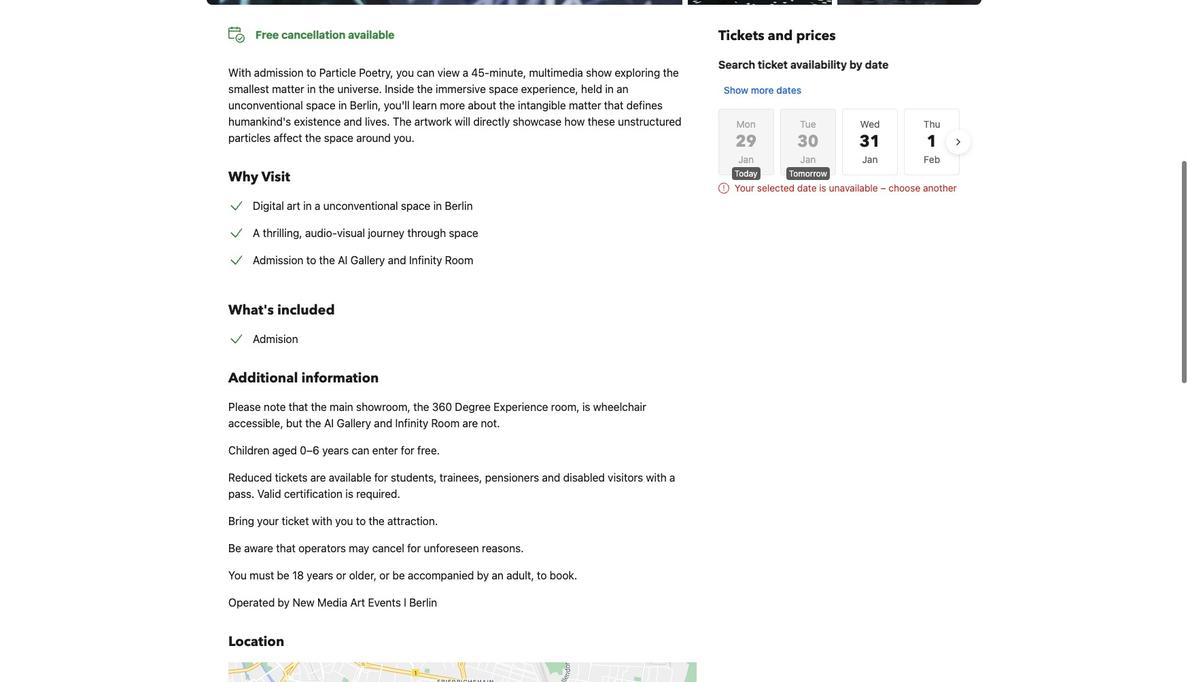 Task type: vqa. For each thing, say whether or not it's contained in the screenshot.
the felipe in the Admission to Museu de les Ciències Príncipe Felipe Wed, 6 Dec 00:00
no



Task type: locate. For each thing, give the bounding box(es) containing it.
and left disabled
[[542, 471, 561, 484]]

0 vertical spatial an
[[617, 82, 629, 95]]

1 horizontal spatial can
[[417, 66, 435, 78]]

1 horizontal spatial be
[[393, 569, 405, 582]]

can left view
[[417, 66, 435, 78]]

0 vertical spatial matter
[[272, 82, 305, 95]]

free
[[256, 28, 279, 40]]

for up required.
[[375, 471, 388, 484]]

intangible
[[518, 99, 566, 111]]

berlin up through at the left of the page
[[445, 199, 473, 212]]

1 horizontal spatial is
[[583, 401, 591, 413]]

l
[[404, 597, 407, 609]]

3 jan from the left
[[863, 153, 878, 165]]

matter
[[272, 82, 305, 95], [569, 99, 602, 111]]

1 vertical spatial for
[[375, 471, 388, 484]]

1 vertical spatial are
[[311, 471, 326, 484]]

wheelchair
[[594, 401, 647, 413]]

0 horizontal spatial matter
[[272, 82, 305, 95]]

0 vertical spatial date
[[866, 58, 889, 70]]

2 vertical spatial by
[[278, 597, 290, 609]]

1 vertical spatial infinity
[[396, 417, 429, 429]]

0 horizontal spatial date
[[798, 182, 817, 193]]

0 horizontal spatial a
[[315, 199, 321, 212]]

are down 'degree'
[[463, 417, 478, 429]]

gallery down main
[[337, 417, 371, 429]]

the left main
[[311, 401, 327, 413]]

is down tomorrow
[[820, 182, 827, 193]]

with right visitors
[[646, 471, 667, 484]]

will
[[455, 115, 471, 127]]

0 vertical spatial can
[[417, 66, 435, 78]]

accompanied
[[408, 569, 474, 582]]

infinity down through at the left of the page
[[409, 254, 442, 266]]

for left "free."
[[401, 444, 415, 456]]

jan down 31
[[863, 153, 878, 165]]

0 horizontal spatial or
[[336, 569, 347, 582]]

jan for 29
[[739, 153, 754, 165]]

years right 18
[[307, 569, 334, 582]]

1 horizontal spatial an
[[617, 82, 629, 95]]

degree
[[455, 401, 491, 413]]

1 horizontal spatial by
[[477, 569, 489, 582]]

a
[[463, 66, 469, 78], [315, 199, 321, 212], [670, 471, 676, 484]]

reasons.
[[482, 542, 524, 554]]

ticket
[[758, 58, 788, 70], [282, 515, 309, 527]]

0 horizontal spatial ai
[[324, 417, 334, 429]]

the
[[663, 66, 679, 78], [319, 82, 335, 95], [417, 82, 433, 95], [499, 99, 515, 111], [305, 131, 321, 144], [319, 254, 335, 266], [311, 401, 327, 413], [414, 401, 430, 413], [305, 417, 321, 429], [369, 515, 385, 527]]

additional information
[[229, 369, 379, 387]]

is right room,
[[583, 401, 591, 413]]

infinity inside please note that the main showroom, the 360 degree experience room, is wheelchair accessible, but the ai gallery and infinity room are not.
[[396, 417, 429, 429]]

0 horizontal spatial more
[[440, 99, 465, 111]]

certification
[[284, 488, 343, 500]]

location
[[229, 633, 285, 651]]

1 horizontal spatial with
[[646, 471, 667, 484]]

in right the art on the top left of page
[[303, 199, 312, 212]]

1 vertical spatial ticket
[[282, 515, 309, 527]]

2 horizontal spatial jan
[[863, 153, 878, 165]]

unconventional inside 'with admission to particle poetry, you can view a 45-minute, multimedia show exploring the smallest matter in the universe. inside the immersive space experience, held in an unconventional space in berlin, you'll learn more about the intangible matter that defines humankind's existence and lives. the artwork will directly showcase how these unstructured particles affect the space around you.'
[[229, 99, 303, 111]]

visit
[[262, 167, 290, 186]]

0 horizontal spatial berlin
[[409, 597, 438, 609]]

inside
[[385, 82, 414, 95]]

unconventional up a thrilling, audio-visual journey through space
[[324, 199, 398, 212]]

0 horizontal spatial be
[[277, 569, 290, 582]]

be
[[277, 569, 290, 582], [393, 569, 405, 582]]

region containing 29
[[708, 102, 971, 181]]

1 vertical spatial can
[[352, 444, 370, 456]]

an left adult,
[[492, 569, 504, 582]]

can
[[417, 66, 435, 78], [352, 444, 370, 456]]

date right availability
[[866, 58, 889, 70]]

search
[[719, 58, 756, 70]]

1 horizontal spatial or
[[380, 569, 390, 582]]

you up inside
[[396, 66, 414, 78]]

that inside please note that the main showroom, the 360 degree experience room, is wheelchair accessible, but the ai gallery and infinity room are not.
[[289, 401, 308, 413]]

room down through at the left of the page
[[445, 254, 474, 266]]

journey
[[368, 226, 405, 239]]

unconventional up humankind's
[[229, 99, 303, 111]]

2 horizontal spatial a
[[670, 471, 676, 484]]

0 vertical spatial you
[[396, 66, 414, 78]]

for for cancel
[[408, 542, 421, 554]]

1 jan from the left
[[739, 153, 754, 165]]

gallery down a thrilling, audio-visual journey through space
[[351, 254, 385, 266]]

1 vertical spatial more
[[440, 99, 465, 111]]

that right aware
[[276, 542, 296, 554]]

trainees,
[[440, 471, 483, 484]]

a right the art on the top left of page
[[315, 199, 321, 212]]

space down existence
[[324, 131, 354, 144]]

years right '0–6'
[[322, 444, 349, 456]]

thrilling,
[[263, 226, 302, 239]]

jan inside the "tue 30 jan tomorrow"
[[801, 153, 816, 165]]

or
[[336, 569, 347, 582], [380, 569, 390, 582]]

you inside 'with admission to particle poetry, you can view a 45-minute, multimedia show exploring the smallest matter in the universe. inside the immersive space experience, held in an unconventional space in berlin, you'll learn more about the intangible matter that defines humankind's existence and lives. the artwork will directly showcase how these unstructured particles affect the space around you.'
[[396, 66, 414, 78]]

2 jan from the left
[[801, 153, 816, 165]]

0 horizontal spatial with
[[312, 515, 333, 527]]

ticket up show more dates
[[758, 58, 788, 70]]

the down 'particle'
[[319, 82, 335, 95]]

1 vertical spatial is
[[583, 401, 591, 413]]

0 horizontal spatial is
[[346, 488, 354, 500]]

more right show
[[751, 84, 774, 95]]

0 vertical spatial a
[[463, 66, 469, 78]]

0 vertical spatial that
[[605, 99, 624, 111]]

berlin for operated by new media art events l berlin
[[409, 597, 438, 609]]

an
[[617, 82, 629, 95], [492, 569, 504, 582]]

jan up tomorrow
[[801, 153, 816, 165]]

is left required.
[[346, 488, 354, 500]]

1 horizontal spatial matter
[[569, 99, 602, 111]]

by down reasons.
[[477, 569, 489, 582]]

available down children aged 0–6 years can enter for free.
[[329, 471, 372, 484]]

1 horizontal spatial more
[[751, 84, 774, 95]]

is inside 'reduced tickets are available for students, trainees, pensioners and disabled visitors with a pass. valid certification is required.'
[[346, 488, 354, 500]]

ai down main
[[324, 417, 334, 429]]

with
[[646, 471, 667, 484], [312, 515, 333, 527]]

be left 18
[[277, 569, 290, 582]]

by left new
[[278, 597, 290, 609]]

free.
[[418, 444, 440, 456]]

a thrilling, audio-visual journey through space
[[253, 226, 479, 239]]

space up existence
[[306, 99, 336, 111]]

multimedia
[[529, 66, 584, 78]]

1 vertical spatial date
[[798, 182, 817, 193]]

to left 'particle'
[[307, 66, 317, 78]]

around
[[357, 131, 391, 144]]

not.
[[481, 417, 500, 429]]

admission
[[254, 66, 304, 78]]

that up but
[[289, 401, 308, 413]]

0 horizontal spatial can
[[352, 444, 370, 456]]

0 vertical spatial are
[[463, 417, 478, 429]]

0 vertical spatial ticket
[[758, 58, 788, 70]]

with inside 'reduced tickets are available for students, trainees, pensioners and disabled visitors with a pass. valid certification is required.'
[[646, 471, 667, 484]]

berlin for digital art in a unconventional space in berlin
[[445, 199, 473, 212]]

new
[[293, 597, 315, 609]]

1 horizontal spatial a
[[463, 66, 469, 78]]

tickets and prices
[[719, 26, 836, 44]]

room down 360
[[431, 417, 460, 429]]

0 vertical spatial more
[[751, 84, 774, 95]]

are
[[463, 417, 478, 429], [311, 471, 326, 484]]

tickets
[[275, 471, 308, 484]]

universe.
[[338, 82, 382, 95]]

berlin right l
[[409, 597, 438, 609]]

matter down held
[[569, 99, 602, 111]]

search ticket availability by date
[[719, 58, 889, 70]]

the down audio-
[[319, 254, 335, 266]]

and down journey
[[388, 254, 406, 266]]

with up operators
[[312, 515, 333, 527]]

the up be aware that operators may cancel for unforeseen reasons.
[[369, 515, 385, 527]]

by right availability
[[850, 58, 863, 70]]

be up l
[[393, 569, 405, 582]]

existence
[[294, 115, 341, 127]]

or left older,
[[336, 569, 347, 582]]

show more dates button
[[719, 78, 807, 102]]

0 vertical spatial unconventional
[[229, 99, 303, 111]]

1 horizontal spatial berlin
[[445, 199, 473, 212]]

thu 1 feb
[[924, 118, 941, 165]]

or right older,
[[380, 569, 390, 582]]

jan inside mon 29 jan today
[[739, 153, 754, 165]]

room
[[445, 254, 474, 266], [431, 417, 460, 429]]

a right visitors
[[670, 471, 676, 484]]

1 vertical spatial room
[[431, 417, 460, 429]]

thu
[[924, 118, 941, 129]]

1 vertical spatial ai
[[324, 417, 334, 429]]

admission to the ai gallery and infinity room
[[253, 254, 474, 266]]

0 horizontal spatial unconventional
[[229, 99, 303, 111]]

to up may on the bottom left of the page
[[356, 515, 366, 527]]

is
[[820, 182, 827, 193], [583, 401, 591, 413], [346, 488, 354, 500]]

book.
[[550, 569, 578, 582]]

what's included
[[229, 301, 335, 319]]

children aged 0–6 years can enter for free.
[[229, 444, 440, 456]]

1 vertical spatial you
[[335, 515, 353, 527]]

1 horizontal spatial you
[[396, 66, 414, 78]]

the up learn
[[417, 82, 433, 95]]

1 vertical spatial gallery
[[337, 417, 371, 429]]

ai down visual
[[338, 254, 348, 266]]

0 horizontal spatial are
[[311, 471, 326, 484]]

your
[[735, 182, 755, 193]]

and down showroom,
[[374, 417, 393, 429]]

in up through at the left of the page
[[434, 199, 442, 212]]

reduced tickets are available for students, trainees, pensioners and disabled visitors with a pass. valid certification is required.
[[229, 471, 676, 500]]

1 vertical spatial berlin
[[409, 597, 438, 609]]

free cancellation available
[[256, 28, 395, 40]]

0 vertical spatial room
[[445, 254, 474, 266]]

2 vertical spatial that
[[276, 542, 296, 554]]

you
[[396, 66, 414, 78], [335, 515, 353, 527]]

can left enter
[[352, 444, 370, 456]]

matter down admission
[[272, 82, 305, 95]]

more down immersive
[[440, 99, 465, 111]]

for right cancel
[[408, 542, 421, 554]]

wed 31 jan
[[860, 118, 881, 165]]

learn
[[413, 99, 437, 111]]

digital
[[253, 199, 284, 212]]

1 horizontal spatial ai
[[338, 254, 348, 266]]

1 vertical spatial an
[[492, 569, 504, 582]]

2 horizontal spatial is
[[820, 182, 827, 193]]

are up certification
[[311, 471, 326, 484]]

that up 'these'
[[605, 99, 624, 111]]

available up poetry,
[[348, 28, 395, 40]]

2 vertical spatial a
[[670, 471, 676, 484]]

infinity
[[409, 254, 442, 266], [396, 417, 429, 429]]

directly
[[474, 115, 510, 127]]

humankind's
[[229, 115, 291, 127]]

2 vertical spatial for
[[408, 542, 421, 554]]

ticket right your
[[282, 515, 309, 527]]

0 vertical spatial for
[[401, 444, 415, 456]]

space
[[489, 82, 519, 95], [306, 99, 336, 111], [324, 131, 354, 144], [401, 199, 431, 212], [449, 226, 479, 239]]

0 horizontal spatial jan
[[739, 153, 754, 165]]

jan up today
[[739, 153, 754, 165]]

by
[[850, 58, 863, 70], [477, 569, 489, 582], [278, 597, 290, 609]]

0 vertical spatial berlin
[[445, 199, 473, 212]]

affect
[[274, 131, 303, 144]]

and inside 'reduced tickets are available for students, trainees, pensioners and disabled visitors with a pass. valid certification is required.'
[[542, 471, 561, 484]]

a left 45-
[[463, 66, 469, 78]]

are inside please note that the main showroom, the 360 degree experience room, is wheelchair accessible, but the ai gallery and infinity room are not.
[[463, 417, 478, 429]]

1 horizontal spatial jan
[[801, 153, 816, 165]]

2 vertical spatial is
[[346, 488, 354, 500]]

0 horizontal spatial an
[[492, 569, 504, 582]]

region
[[708, 102, 971, 181]]

1 horizontal spatial are
[[463, 417, 478, 429]]

and down berlin,
[[344, 115, 362, 127]]

a
[[253, 226, 260, 239]]

the left 360
[[414, 401, 430, 413]]

date down tomorrow
[[798, 182, 817, 193]]

dates
[[777, 84, 802, 95]]

must
[[250, 569, 274, 582]]

infinity up "free."
[[396, 417, 429, 429]]

are inside 'reduced tickets are available for students, trainees, pensioners and disabled visitors with a pass. valid certification is required.'
[[311, 471, 326, 484]]

operated
[[229, 597, 275, 609]]

required.
[[356, 488, 401, 500]]

0 vertical spatial with
[[646, 471, 667, 484]]

in
[[307, 82, 316, 95], [606, 82, 614, 95], [339, 99, 347, 111], [303, 199, 312, 212], [434, 199, 442, 212]]

1 vertical spatial that
[[289, 401, 308, 413]]

space right through at the left of the page
[[449, 226, 479, 239]]

you up may on the bottom left of the page
[[335, 515, 353, 527]]

an down 'exploring'
[[617, 82, 629, 95]]

1 vertical spatial unconventional
[[324, 199, 398, 212]]

for for enter
[[401, 444, 415, 456]]

1 vertical spatial available
[[329, 471, 372, 484]]

room,
[[551, 401, 580, 413]]

mon
[[737, 118, 756, 129]]

to
[[307, 66, 317, 78], [307, 254, 316, 266], [356, 515, 366, 527], [537, 569, 547, 582]]

0 vertical spatial by
[[850, 58, 863, 70]]

experience
[[494, 401, 549, 413]]

360
[[432, 401, 452, 413]]



Task type: describe. For each thing, give the bounding box(es) containing it.
2 be from the left
[[393, 569, 405, 582]]

particles
[[229, 131, 271, 144]]

in left berlin,
[[339, 99, 347, 111]]

adult,
[[507, 569, 534, 582]]

can inside 'with admission to particle poetry, you can view a 45-minute, multimedia show exploring the smallest matter in the universe. inside the immersive space experience, held in an unconventional space in berlin, you'll learn more about the intangible matter that defines humankind's existence and lives. the artwork will directly showcase how these unstructured particles affect the space around you.'
[[417, 66, 435, 78]]

a inside 'with admission to particle poetry, you can view a 45-minute, multimedia show exploring the smallest matter in the universe. inside the immersive space experience, held in an unconventional space in berlin, you'll learn more about the intangible matter that defines humankind's existence and lives. the artwork will directly showcase how these unstructured particles affect the space around you.'
[[463, 66, 469, 78]]

art
[[287, 199, 301, 212]]

0 vertical spatial ai
[[338, 254, 348, 266]]

0 horizontal spatial by
[[278, 597, 290, 609]]

particle
[[319, 66, 356, 78]]

attraction.
[[388, 515, 438, 527]]

1 vertical spatial a
[[315, 199, 321, 212]]

with admission to particle poetry, you can view a 45-minute, multimedia show exploring the smallest matter in the universe. inside the immersive space experience, held in an unconventional space in berlin, you'll learn more about the intangible matter that defines humankind's existence and lives. the artwork will directly showcase how these unstructured particles affect the space around you.
[[229, 66, 682, 144]]

information
[[302, 369, 379, 387]]

digital art in a unconventional space in berlin
[[253, 199, 473, 212]]

and left prices
[[768, 26, 793, 44]]

1 vertical spatial by
[[477, 569, 489, 582]]

for inside 'reduced tickets are available for students, trainees, pensioners and disabled visitors with a pass. valid certification is required.'
[[375, 471, 388, 484]]

0 vertical spatial is
[[820, 182, 827, 193]]

room inside please note that the main showroom, the 360 degree experience room, is wheelchair accessible, but the ai gallery and infinity room are not.
[[431, 417, 460, 429]]

selected
[[758, 182, 795, 193]]

space down minute,
[[489, 82, 519, 95]]

0 vertical spatial infinity
[[409, 254, 442, 266]]

more inside button
[[751, 84, 774, 95]]

0 vertical spatial available
[[348, 28, 395, 40]]

to left book.
[[537, 569, 547, 582]]

experience,
[[522, 82, 579, 95]]

unstructured
[[618, 115, 682, 127]]

these
[[588, 115, 616, 127]]

you'll
[[384, 99, 410, 111]]

cancellation
[[282, 28, 346, 40]]

0 horizontal spatial ticket
[[282, 515, 309, 527]]

what's
[[229, 301, 274, 319]]

0 vertical spatial gallery
[[351, 254, 385, 266]]

main
[[330, 401, 354, 413]]

lives.
[[365, 115, 390, 127]]

tue
[[801, 118, 817, 129]]

why
[[229, 167, 259, 186]]

feb
[[924, 153, 941, 165]]

artwork
[[415, 115, 452, 127]]

view
[[438, 66, 460, 78]]

that for be aware that operators may cancel for unforeseen reasons.
[[276, 542, 296, 554]]

0 vertical spatial years
[[322, 444, 349, 456]]

art
[[350, 597, 365, 609]]

about
[[468, 99, 497, 111]]

the right but
[[305, 417, 321, 429]]

that for please note that the main showroom, the 360 degree experience room, is wheelchair accessible, but the ai gallery and infinity room are not.
[[289, 401, 308, 413]]

1 horizontal spatial unconventional
[[324, 199, 398, 212]]

available inside 'reduced tickets are available for students, trainees, pensioners and disabled visitors with a pass. valid certification is required.'
[[329, 471, 372, 484]]

0 horizontal spatial you
[[335, 515, 353, 527]]

pass.
[[229, 488, 255, 500]]

1 horizontal spatial date
[[866, 58, 889, 70]]

note
[[264, 401, 286, 413]]

unavailable
[[830, 182, 879, 193]]

30
[[798, 130, 819, 152]]

to inside 'with admission to particle poetry, you can view a 45-minute, multimedia show exploring the smallest matter in the universe. inside the immersive space experience, held in an unconventional space in berlin, you'll learn more about the intangible matter that defines humankind's existence and lives. the artwork will directly showcase how these unstructured particles affect the space around you.'
[[307, 66, 317, 78]]

operated by new media art events l berlin
[[229, 597, 438, 609]]

the down existence
[[305, 131, 321, 144]]

18
[[292, 569, 304, 582]]

is inside please note that the main showroom, the 360 degree experience room, is wheelchair accessible, but the ai gallery and infinity room are not.
[[583, 401, 591, 413]]

your
[[257, 515, 279, 527]]

today
[[735, 168, 758, 178]]

exploring
[[615, 66, 661, 78]]

older,
[[349, 569, 377, 582]]

1 be from the left
[[277, 569, 290, 582]]

1 or from the left
[[336, 569, 347, 582]]

an inside 'with admission to particle poetry, you can view a 45-minute, multimedia show exploring the smallest matter in the universe. inside the immersive space experience, held in an unconventional space in berlin, you'll learn more about the intangible matter that defines humankind's existence and lives. the artwork will directly showcase how these unstructured particles affect the space around you.'
[[617, 82, 629, 95]]

mon 29 jan today
[[735, 118, 758, 178]]

31
[[860, 130, 881, 152]]

gallery inside please note that the main showroom, the 360 degree experience room, is wheelchair accessible, but the ai gallery and infinity room are not.
[[337, 417, 371, 429]]

cancel
[[372, 542, 405, 554]]

and inside 'with admission to particle poetry, you can view a 45-minute, multimedia show exploring the smallest matter in the universe. inside the immersive space experience, held in an unconventional space in berlin, you'll learn more about the intangible matter that defines humankind's existence and lives. the artwork will directly showcase how these unstructured particles affect the space around you.'
[[344, 115, 362, 127]]

to down audio-
[[307, 254, 316, 266]]

the right 'exploring'
[[663, 66, 679, 78]]

pensioners
[[485, 471, 540, 484]]

more inside 'with admission to particle poetry, you can view a 45-minute, multimedia show exploring the smallest matter in the universe. inside the immersive space experience, held in an unconventional space in berlin, you'll learn more about the intangible matter that defines humankind's existence and lives. the artwork will directly showcase how these unstructured particles affect the space around you.'
[[440, 99, 465, 111]]

map region
[[229, 662, 697, 683]]

visitors
[[608, 471, 644, 484]]

audio-
[[305, 226, 337, 239]]

smallest
[[229, 82, 269, 95]]

with
[[229, 66, 251, 78]]

1 horizontal spatial ticket
[[758, 58, 788, 70]]

show
[[724, 84, 749, 95]]

jan inside wed 31 jan
[[863, 153, 878, 165]]

1 vertical spatial matter
[[569, 99, 602, 111]]

you
[[229, 569, 247, 582]]

showcase
[[513, 115, 562, 127]]

immersive
[[436, 82, 486, 95]]

additional
[[229, 369, 298, 387]]

2 or from the left
[[380, 569, 390, 582]]

the
[[393, 115, 412, 127]]

the up directly
[[499, 99, 515, 111]]

children
[[229, 444, 270, 456]]

admission
[[253, 254, 304, 266]]

1 vertical spatial with
[[312, 515, 333, 527]]

wed
[[861, 118, 880, 129]]

showroom,
[[356, 401, 411, 413]]

1
[[927, 130, 938, 152]]

accessible,
[[229, 417, 283, 429]]

jan for 30
[[801, 153, 816, 165]]

please note that the main showroom, the 360 degree experience room, is wheelchair accessible, but the ai gallery and infinity room are not.
[[229, 401, 647, 429]]

and inside please note that the main showroom, the 360 degree experience room, is wheelchair accessible, but the ai gallery and infinity room are not.
[[374, 417, 393, 429]]

45-
[[472, 66, 490, 78]]

berlin,
[[350, 99, 381, 111]]

why visit
[[229, 167, 290, 186]]

that inside 'with admission to particle poetry, you can view a 45-minute, multimedia show exploring the smallest matter in the universe. inside the immersive space experience, held in an unconventional space in berlin, you'll learn more about the intangible matter that defines humankind's existence and lives. the artwork will directly showcase how these unstructured particles affect the space around you.'
[[605, 99, 624, 111]]

choose
[[889, 182, 921, 193]]

bring
[[229, 515, 254, 527]]

you.
[[394, 131, 415, 144]]

space up through at the left of the page
[[401, 199, 431, 212]]

defines
[[627, 99, 663, 111]]

29
[[736, 130, 757, 152]]

ai inside please note that the main showroom, the 360 degree experience room, is wheelchair accessible, but the ai gallery and infinity room are not.
[[324, 417, 334, 429]]

–
[[881, 182, 887, 193]]

aware
[[244, 542, 273, 554]]

in up existence
[[307, 82, 316, 95]]

valid
[[257, 488, 281, 500]]

how
[[565, 115, 585, 127]]

2 horizontal spatial by
[[850, 58, 863, 70]]

disabled
[[564, 471, 605, 484]]

1 vertical spatial years
[[307, 569, 334, 582]]

a inside 'reduced tickets are available for students, trainees, pensioners and disabled visitors with a pass. valid certification is required.'
[[670, 471, 676, 484]]

held
[[582, 82, 603, 95]]

you must be 18 years or older, or be accompanied by an adult, to book.
[[229, 569, 578, 582]]

in right held
[[606, 82, 614, 95]]

but
[[286, 417, 303, 429]]

be aware that operators may cancel for unforeseen reasons.
[[229, 542, 524, 554]]



